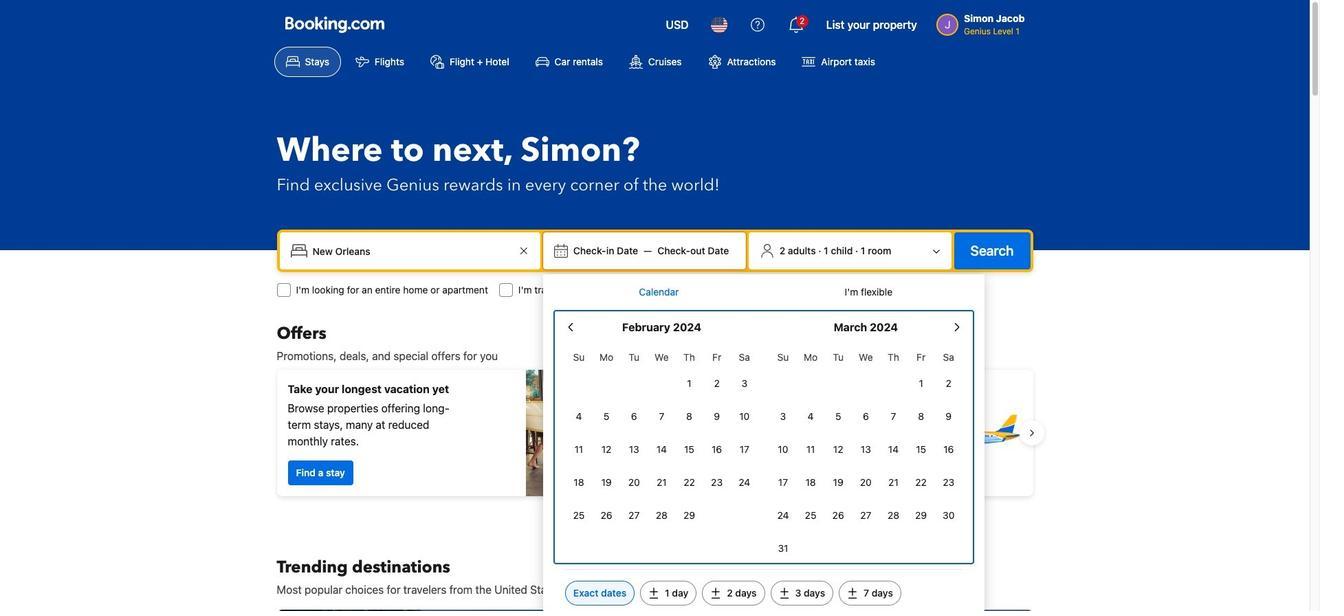 Task type: describe. For each thing, give the bounding box(es) containing it.
3 February 2024 checkbox
[[731, 369, 758, 399]]

18 March 2024 checkbox
[[797, 468, 825, 498]]

28 March 2024 checkbox
[[880, 501, 907, 531]]

4 February 2024 checkbox
[[565, 402, 593, 432]]

fly away to your dream vacation image
[[926, 385, 1022, 481]]

25 March 2024 checkbox
[[797, 501, 825, 531]]

6 February 2024 checkbox
[[620, 402, 648, 432]]

2 grid from the left
[[769, 344, 963, 564]]

19 February 2024 checkbox
[[593, 468, 620, 498]]

21 February 2024 checkbox
[[648, 468, 676, 498]]

booking.com image
[[285, 17, 384, 33]]

7 March 2024 checkbox
[[880, 402, 907, 432]]

20 March 2024 checkbox
[[852, 468, 880, 498]]

15 March 2024 checkbox
[[907, 435, 935, 465]]

1 March 2024 checkbox
[[907, 369, 935, 399]]

12 February 2024 checkbox
[[593, 435, 620, 465]]

11 February 2024 checkbox
[[565, 435, 593, 465]]

1 February 2024 checkbox
[[676, 369, 703, 399]]

8 February 2024 checkbox
[[676, 402, 703, 432]]

15 February 2024 checkbox
[[676, 435, 703, 465]]

29 March 2024 checkbox
[[907, 501, 935, 531]]

8 March 2024 checkbox
[[907, 402, 935, 432]]

7 February 2024 checkbox
[[648, 402, 676, 432]]

16 March 2024 checkbox
[[935, 435, 963, 465]]

2 March 2024 checkbox
[[935, 369, 963, 399]]

9 February 2024 checkbox
[[703, 402, 731, 432]]

10 March 2024 checkbox
[[769, 435, 797, 465]]

27 March 2024 checkbox
[[852, 501, 880, 531]]

9 March 2024 checkbox
[[935, 402, 963, 432]]

13 March 2024 checkbox
[[852, 435, 880, 465]]

Where are you going? field
[[307, 239, 516, 263]]

30 March 2024 checkbox
[[935, 501, 963, 531]]



Task type: vqa. For each thing, say whether or not it's contained in the screenshot.
the Take your longest vacation yet image
yes



Task type: locate. For each thing, give the bounding box(es) containing it.
1 grid from the left
[[565, 344, 758, 531]]

26 March 2024 checkbox
[[825, 501, 852, 531]]

26 February 2024 checkbox
[[593, 501, 620, 531]]

17 February 2024 checkbox
[[731, 435, 758, 465]]

11 March 2024 checkbox
[[797, 435, 825, 465]]

16 February 2024 checkbox
[[703, 435, 731, 465]]

grid
[[565, 344, 758, 531], [769, 344, 963, 564]]

0 horizontal spatial grid
[[565, 344, 758, 531]]

24 February 2024 checkbox
[[731, 468, 758, 498]]

3 March 2024 checkbox
[[769, 402, 797, 432]]

23 February 2024 checkbox
[[703, 468, 731, 498]]

13 February 2024 checkbox
[[620, 435, 648, 465]]

5 February 2024 checkbox
[[593, 402, 620, 432]]

17 March 2024 checkbox
[[769, 468, 797, 498]]

region
[[266, 364, 1044, 502]]

10 February 2024 checkbox
[[731, 402, 758, 432]]

tab list
[[554, 274, 974, 311]]

29 February 2024 checkbox
[[676, 501, 703, 531]]

2 February 2024 checkbox
[[703, 369, 731, 399]]

25 February 2024 checkbox
[[565, 501, 593, 531]]

31 March 2024 checkbox
[[769, 534, 797, 564]]

14 March 2024 checkbox
[[880, 435, 907, 465]]

take your longest vacation yet image
[[526, 370, 649, 496]]

5 March 2024 checkbox
[[825, 402, 852, 432]]

28 February 2024 checkbox
[[648, 501, 676, 531]]

12 March 2024 checkbox
[[825, 435, 852, 465]]

14 February 2024 checkbox
[[648, 435, 676, 465]]

23 March 2024 checkbox
[[935, 468, 963, 498]]

22 March 2024 checkbox
[[907, 468, 935, 498]]

your account menu simon jacob genius level 1 element
[[937, 6, 1030, 38]]

18 February 2024 checkbox
[[565, 468, 593, 498]]

1 horizontal spatial grid
[[769, 344, 963, 564]]

4 March 2024 checkbox
[[797, 402, 825, 432]]

22 February 2024 checkbox
[[676, 468, 703, 498]]

main content
[[266, 323, 1044, 611]]

19 March 2024 checkbox
[[825, 468, 852, 498]]

27 February 2024 checkbox
[[620, 501, 648, 531]]

20 February 2024 checkbox
[[620, 468, 648, 498]]

21 March 2024 checkbox
[[880, 468, 907, 498]]

progress bar
[[647, 507, 663, 513]]

24 March 2024 checkbox
[[769, 501, 797, 531]]

6 March 2024 checkbox
[[852, 402, 880, 432]]



